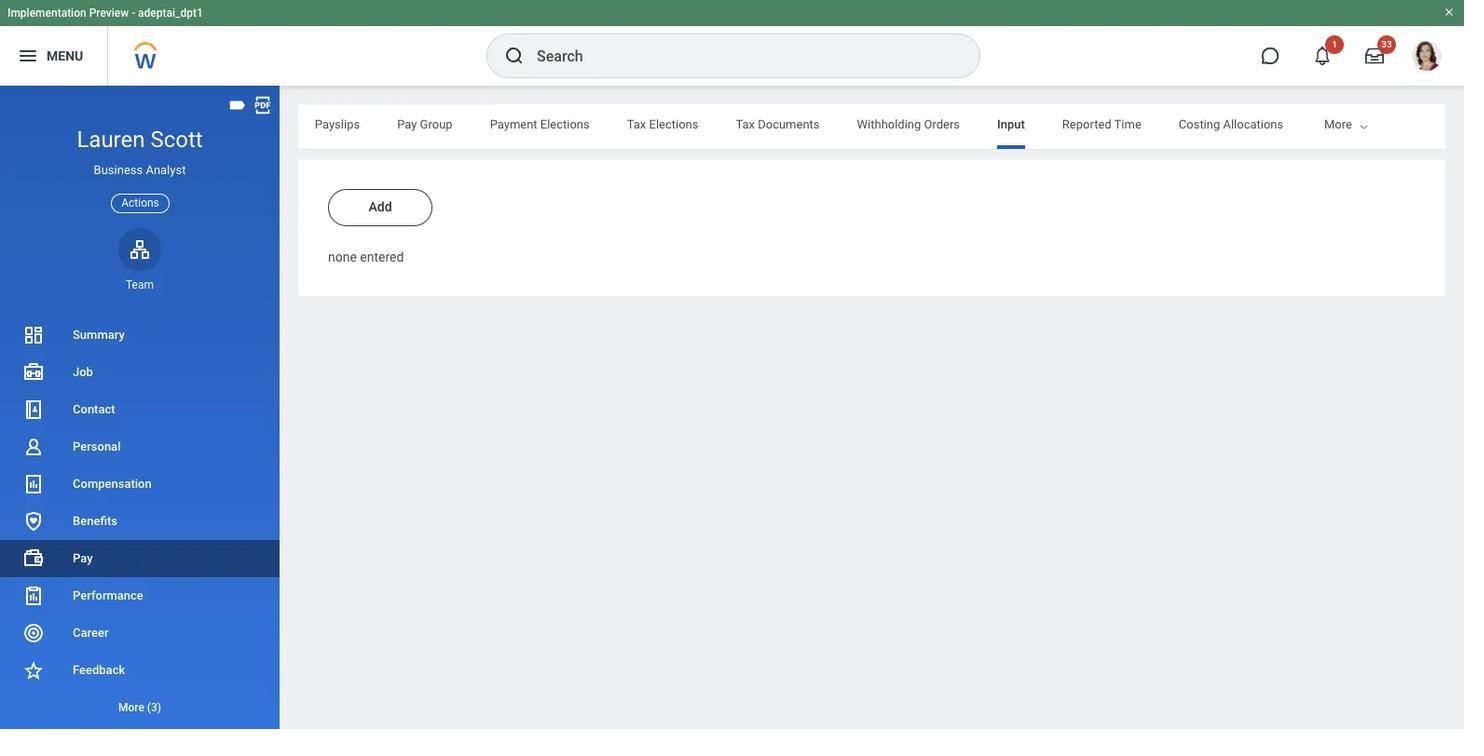 Task type: locate. For each thing, give the bounding box(es) containing it.
career image
[[22, 623, 45, 645]]

compensation link
[[0, 466, 280, 503]]

compensation
[[73, 477, 152, 491]]

inbox large image
[[1365, 47, 1384, 65]]

1 horizontal spatial elections
[[649, 117, 699, 131]]

tab list
[[0, 104, 1284, 149]]

view printable version (pdf) image
[[253, 95, 273, 116]]

job image
[[22, 362, 45, 384]]

lauren
[[77, 127, 145, 153]]

1 tax from the left
[[627, 117, 646, 131]]

justify image
[[17, 45, 39, 67]]

team
[[126, 279, 154, 292]]

0 vertical spatial pay
[[397, 117, 417, 131]]

33 button
[[1354, 35, 1396, 76]]

payment elections
[[490, 117, 590, 131]]

analyst
[[146, 163, 186, 177]]

pay group
[[397, 117, 453, 131]]

reported time
[[1062, 117, 1142, 131]]

more (3) button
[[0, 697, 280, 720]]

2 tax from the left
[[736, 117, 755, 131]]

1 vertical spatial more
[[118, 702, 144, 715]]

more down 1 'button'
[[1324, 117, 1352, 131]]

business
[[94, 163, 143, 177]]

0 vertical spatial more
[[1324, 117, 1352, 131]]

1 horizontal spatial pay
[[397, 117, 417, 131]]

list
[[0, 317, 280, 727]]

menu button
[[0, 26, 107, 86]]

more inside more (3) dropdown button
[[118, 702, 144, 715]]

tax
[[627, 117, 646, 131], [736, 117, 755, 131]]

0 horizontal spatial pay
[[73, 552, 93, 566]]

lauren scott
[[77, 127, 203, 153]]

team link
[[118, 228, 161, 293]]

actions
[[121, 196, 159, 209]]

contact image
[[22, 399, 45, 421]]

pay
[[397, 117, 417, 131], [73, 552, 93, 566]]

0 horizontal spatial tax
[[627, 117, 646, 131]]

33
[[1382, 39, 1392, 49]]

personal
[[73, 440, 121, 454]]

1 vertical spatial pay
[[73, 552, 93, 566]]

tag image
[[227, 95, 248, 116]]

tax elections
[[627, 117, 699, 131]]

documents
[[758, 117, 820, 131]]

pay image
[[22, 548, 45, 570]]

reported
[[1062, 117, 1112, 131]]

withholding orders
[[857, 117, 960, 131]]

tax for tax documents
[[736, 117, 755, 131]]

1 horizontal spatial more
[[1324, 117, 1352, 131]]

add button
[[328, 189, 432, 226]]

payslips
[[315, 117, 360, 131]]

pay down benefits
[[73, 552, 93, 566]]

pay inside tab list
[[397, 117, 417, 131]]

job link
[[0, 354, 280, 391]]

more
[[1324, 117, 1352, 131], [118, 702, 144, 715]]

elections for payment elections
[[540, 117, 590, 131]]

scott
[[150, 127, 203, 153]]

1 horizontal spatial tax
[[736, 117, 755, 131]]

menu banner
[[0, 0, 1464, 86]]

performance
[[73, 589, 143, 603]]

0 horizontal spatial more
[[118, 702, 144, 715]]

pay inside list
[[73, 552, 93, 566]]

summary image
[[22, 324, 45, 347]]

notifications large image
[[1313, 47, 1332, 65]]

pay for pay group
[[397, 117, 417, 131]]

entered
[[360, 250, 404, 265]]

contact
[[73, 403, 115, 417]]

navigation pane region
[[0, 86, 280, 730]]

close environment banner image
[[1444, 7, 1455, 18]]

implementation
[[7, 7, 86, 20]]

personal link
[[0, 429, 280, 466]]

2 elections from the left
[[649, 117, 699, 131]]

add
[[369, 199, 392, 214]]

more left (3)
[[118, 702, 144, 715]]

0 horizontal spatial elections
[[540, 117, 590, 131]]

1 elections from the left
[[540, 117, 590, 131]]

none entered
[[328, 250, 404, 265]]

pay left group
[[397, 117, 417, 131]]

summary link
[[0, 317, 280, 354]]

feedback link
[[0, 652, 280, 690]]

view team image
[[129, 238, 151, 261]]

payment
[[490, 117, 537, 131]]

elections
[[540, 117, 590, 131], [649, 117, 699, 131]]

none
[[328, 250, 357, 265]]

costing
[[1179, 117, 1220, 131]]

orders
[[924, 117, 960, 131]]



Task type: vqa. For each thing, say whether or not it's contained in the screenshot.
UPON to the top
no



Task type: describe. For each thing, give the bounding box(es) containing it.
more (3) button
[[0, 690, 280, 727]]

business analyst
[[94, 163, 186, 177]]

pay for pay
[[73, 552, 93, 566]]

summary
[[73, 328, 125, 342]]

search image
[[503, 45, 526, 67]]

compensation image
[[22, 473, 45, 496]]

withholding
[[857, 117, 921, 131]]

feedback
[[73, 664, 125, 678]]

implementation preview -   adeptai_dpt1
[[7, 7, 203, 20]]

input
[[997, 117, 1025, 131]]

job
[[73, 365, 93, 379]]

contact link
[[0, 391, 280, 429]]

1 button
[[1302, 35, 1344, 76]]

time
[[1114, 117, 1142, 131]]

pay link
[[0, 541, 280, 578]]

tab list containing payslips
[[0, 104, 1284, 149]]

team lauren scott element
[[118, 278, 161, 293]]

costing allocations
[[1179, 117, 1284, 131]]

elections for tax elections
[[649, 117, 699, 131]]

more for more (3)
[[118, 702, 144, 715]]

(3)
[[147, 702, 161, 715]]

tax for tax elections
[[627, 117, 646, 131]]

preview
[[89, 7, 129, 20]]

benefits image
[[22, 511, 45, 533]]

more for more
[[1324, 117, 1352, 131]]

-
[[132, 7, 135, 20]]

more (3)
[[118, 702, 161, 715]]

feedback image
[[22, 660, 45, 682]]

group
[[420, 117, 453, 131]]

performance image
[[22, 585, 45, 608]]

adeptai_dpt1
[[138, 7, 203, 20]]

benefits link
[[0, 503, 280, 541]]

personal image
[[22, 436, 45, 459]]

career
[[73, 626, 109, 640]]

benefits
[[73, 514, 117, 528]]

career link
[[0, 615, 280, 652]]

tax documents
[[736, 117, 820, 131]]

allocations
[[1223, 117, 1284, 131]]

Search Workday  search field
[[537, 35, 941, 76]]

menu
[[47, 48, 83, 63]]

profile logan mcneil image
[[1412, 41, 1442, 75]]

performance link
[[0, 578, 280, 615]]

1
[[1332, 39, 1337, 49]]

actions button
[[111, 193, 169, 213]]

list containing summary
[[0, 317, 280, 727]]



